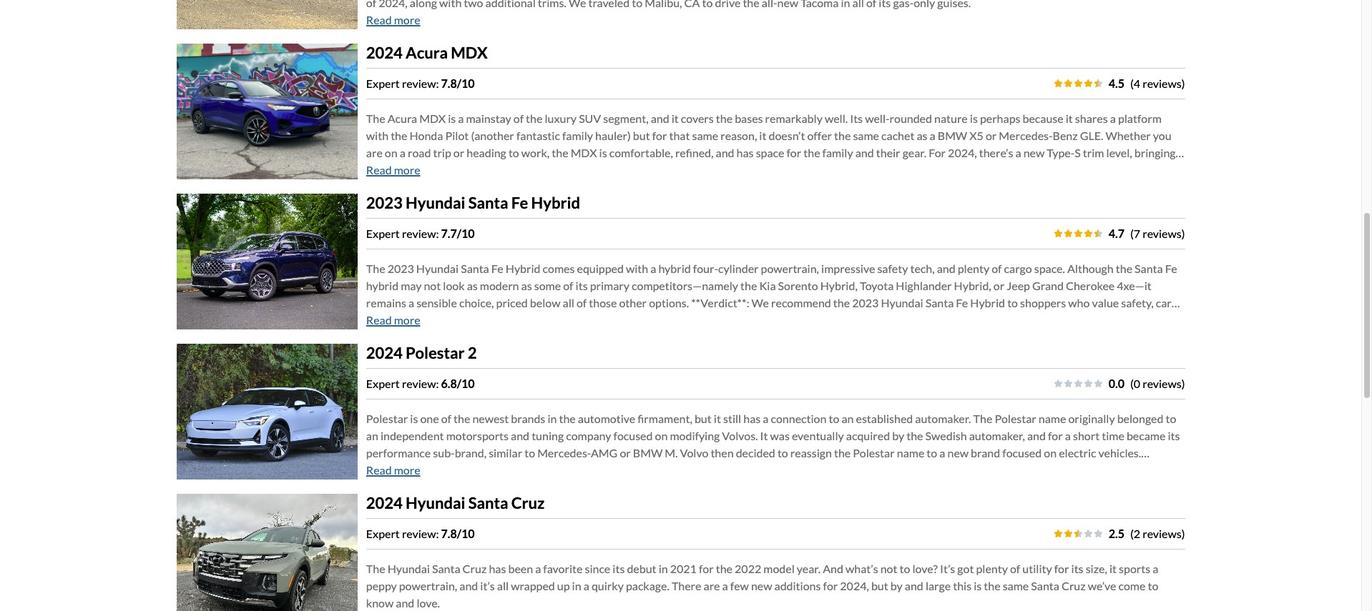 Task type: vqa. For each thing, say whether or not it's contained in the screenshot.
Kia
yes



Task type: describe. For each thing, give the bounding box(es) containing it.
tech,
[[910, 262, 935, 276]]

all inside the hyundai santa cruz has been a favorite since its debut in 2021 for the 2022 model year. and what's not to love? it's got plenty of utility for its size, it sports a peppy powertrain, and it's all wrapped up in a quirky package. there are a few new additions for 2024, but by and large this is the same santa cruz we've come to know and love.
[[497, 580, 509, 593]]

7
[[1134, 227, 1140, 241]]

cherokee
[[1066, 279, 1115, 293]]

this
[[953, 580, 972, 593]]

there
[[672, 580, 701, 593]]

comes
[[543, 262, 575, 276]]

2023 hyundai santa fe hybrid
[[366, 193, 580, 212]]

6.8/10
[[441, 377, 475, 391]]

large
[[926, 580, 951, 593]]

choice,
[[459, 296, 494, 310]]

few
[[730, 580, 749, 593]]

read more for acura
[[366, 163, 420, 177]]

review: for 2024 acura mdx
[[402, 77, 439, 90]]

and right by
[[905, 580, 923, 593]]

those
[[589, 296, 617, 310]]

styling
[[705, 313, 738, 327]]

know
[[366, 597, 394, 610]]

plenty inside the hyundai santa cruz has been a favorite since its debut in 2021 for the 2022 model year. and what's not to love? it's got plenty of utility for its size, it sports a peppy powertrain, and it's all wrapped up in a quirky package. there are a few new additions for 2024, but by and large this is the same santa cruz we've come to know and love.
[[976, 562, 1008, 576]]

and left fuel
[[399, 313, 418, 327]]

love?
[[913, 562, 938, 576]]

( for 2024 polestar 2
[[1130, 377, 1134, 391]]

a right been
[[535, 562, 541, 576]]

package.
[[626, 580, 670, 593]]

**verdict**:
[[691, 296, 749, 310]]

all inside the 2023 hyundai santa fe hybrid comes equipped with a hybrid four-cylinder powertrain, impressive safety tech, and plenty of cargo space. although the santa fe hybrid may not look as modern as some of its primary competitors—namely the kia sorento hybrid, toyota highlander hybrid, or jeep grand cherokee 4xe—it remains a sensible choice, priced below all of those other options.   **verdict**: we recommend the 2023 hyundai santa fe hybrid to shoppers who value safety, cargo space, and fuel efficiency over the latest tech features or the newest styling trends.
[[563, 296, 574, 310]]

the for 2023 hyundai santa fe hybrid
[[366, 262, 385, 276]]

a right are on the bottom
[[722, 580, 728, 593]]

plenty inside the 2023 hyundai santa fe hybrid comes equipped with a hybrid four-cylinder powertrain, impressive safety tech, and plenty of cargo space. although the santa fe hybrid may not look as modern as some of its primary competitors—namely the kia sorento hybrid, toyota highlander hybrid, or jeep grand cherokee 4xe—it remains a sensible choice, priced below all of those other options.   **verdict**: we recommend the 2023 hyundai santa fe hybrid to shoppers who value safety, cargo space, and fuel efficiency over the latest tech features or the newest styling trends.
[[958, 262, 990, 276]]

santa up '4xe—it'
[[1135, 262, 1163, 276]]

) for 2023 hyundai santa fe hybrid
[[1182, 227, 1185, 241]]

1 read from the top
[[366, 13, 392, 27]]

0
[[1134, 377, 1140, 391]]

hyundai for 2023 hyundai santa fe hybrid
[[406, 193, 465, 212]]

although
[[1067, 262, 1114, 276]]

1 horizontal spatial its
[[613, 562, 625, 576]]

four-
[[693, 262, 718, 276]]

of inside the hyundai santa cruz has been a favorite since its debut in 2021 for the 2022 model year. and what's not to love? it's got plenty of utility for its size, it sports a peppy powertrain, and it's all wrapped up in a quirky package. there are a few new additions for 2024, but by and large this is the same santa cruz we've come to know and love.
[[1010, 562, 1020, 576]]

come
[[1119, 580, 1146, 593]]

who
[[1068, 296, 1090, 310]]

read for 2023 hyundai santa fe hybrid
[[366, 313, 392, 327]]

remains
[[366, 296, 406, 310]]

( for 2024 hyundai santa cruz
[[1130, 527, 1134, 541]]

placeholder image for 2024 polestar 2
[[176, 344, 358, 480]]

up
[[557, 580, 570, 593]]

review: for 2024 hyundai santa cruz
[[402, 527, 439, 541]]

read more for polestar
[[366, 464, 420, 477]]

with
[[626, 262, 648, 276]]

2024 polestar 2
[[366, 343, 477, 363]]

2024 for 2024 polestar 2
[[366, 343, 403, 363]]

reviews for 2024 hyundai santa cruz
[[1143, 527, 1182, 541]]

newest
[[666, 313, 703, 327]]

1 horizontal spatial in
[[659, 562, 668, 576]]

2.5 ( 2 reviews )
[[1109, 527, 1185, 541]]

santa down utility
[[1031, 580, 1059, 593]]

0 horizontal spatial cargo
[[1004, 262, 1032, 276]]

the for 2024 hyundai santa cruz
[[366, 562, 385, 576]]

jeep
[[1007, 279, 1030, 293]]

kia
[[759, 279, 776, 293]]

a down may
[[408, 296, 414, 310]]

it's
[[480, 580, 495, 593]]

recommend
[[771, 296, 831, 310]]

what's
[[846, 562, 878, 576]]

it
[[1110, 562, 1117, 576]]

the 2023 hyundai santa fe hybrid comes equipped with a hybrid four-cylinder powertrain, impressive safety tech, and plenty of cargo space. although the santa fe hybrid may not look as modern as some of its primary competitors—namely the kia sorento hybrid, toyota highlander hybrid, or jeep grand cherokee 4xe—it remains a sensible choice, priced below all of those other options.   **verdict**: we recommend the 2023 hyundai santa fe hybrid to shoppers who value safety, cargo space, and fuel efficiency over the latest tech features or the newest styling trends.
[[366, 262, 1184, 327]]

of down comes
[[563, 279, 573, 293]]

and
[[823, 562, 843, 576]]

been
[[508, 562, 533, 576]]

0.0
[[1109, 377, 1125, 391]]

cruz for the hyundai santa cruz has been a favorite since its debut in 2021 for the 2022 model year. and what's not to love? it's got plenty of utility for its size, it sports a peppy powertrain, and it's all wrapped up in a quirky package. there are a few new additions for 2024, but by and large this is the same santa cruz we've come to know and love.
[[463, 562, 487, 576]]

hyundai for the hyundai santa cruz has been a favorite since its debut in 2021 for the 2022 model year. and what's not to love? it's got plenty of utility for its size, it sports a peppy powertrain, and it's all wrapped up in a quirky package. there are a few new additions for 2024, but by and large this is the same santa cruz we've come to know and love.
[[387, 562, 430, 576]]

expert for 2024 acura mdx
[[366, 77, 400, 90]]

priced
[[496, 296, 528, 310]]

the down 'priced'
[[517, 313, 533, 327]]

peppy
[[366, 580, 397, 593]]

modern
[[480, 279, 519, 293]]

a right sports
[[1153, 562, 1159, 576]]

read more link for polestar
[[366, 464, 420, 477]]

4xe—it
[[1117, 279, 1152, 293]]

trends.
[[740, 313, 775, 327]]

look
[[443, 279, 465, 293]]

2.5
[[1109, 527, 1125, 541]]

got
[[958, 562, 974, 576]]

placeholder image for 2024 hyundai santa cruz
[[176, 494, 358, 612]]

the hyundai santa cruz has been a favorite since its debut in 2021 for the 2022 model year. and what's not to love? it's got plenty of utility for its size, it sports a peppy powertrain, and it's all wrapped up in a quirky package. there are a few new additions for 2024, but by and large this is the same santa cruz we've come to know and love.
[[366, 562, 1159, 610]]

reviews for 2023 hyundai santa fe hybrid
[[1143, 227, 1182, 241]]

1 vertical spatial hybrid
[[366, 279, 399, 293]]

safety
[[877, 262, 908, 276]]

and right tech,
[[937, 262, 956, 276]]

other
[[619, 296, 647, 310]]

2024 hyundai santa cruz
[[366, 494, 545, 513]]

favorite
[[543, 562, 583, 576]]

2 horizontal spatial for
[[1054, 562, 1069, 576]]

( for 2023 hyundai santa fe hybrid
[[1130, 227, 1134, 241]]

1 read more link from the top
[[366, 13, 420, 27]]

sorento
[[778, 279, 818, 293]]

cruz for 2024 hyundai santa cruz
[[511, 494, 545, 513]]

7.8/10 for acura
[[441, 77, 475, 90]]

a right "with"
[[650, 262, 656, 276]]

it's
[[940, 562, 955, 576]]

7.8/10 for hyundai
[[441, 527, 475, 541]]

acura
[[406, 43, 448, 62]]

review: for 2024 polestar 2
[[402, 377, 439, 391]]

0 horizontal spatial to
[[900, 562, 910, 576]]

) for 2024 hyundai santa cruz
[[1182, 527, 1185, 541]]

0.0 ( 0 reviews )
[[1109, 377, 1185, 391]]

santa down highlander
[[926, 296, 954, 310]]

latest
[[535, 313, 564, 327]]

placeholder image for 2023 hyundai santa fe hybrid
[[176, 194, 358, 330]]

1 read more from the top
[[366, 13, 420, 27]]

safety,
[[1121, 296, 1154, 310]]

1 more from the top
[[394, 13, 420, 27]]

and left love.
[[396, 597, 414, 610]]

the up are on the bottom
[[716, 562, 733, 576]]

and left it's
[[460, 580, 478, 593]]

) for 2024 acura mdx
[[1182, 77, 1185, 90]]

2024 acura mdx
[[366, 43, 488, 62]]

1 vertical spatial hybrid
[[506, 262, 541, 276]]

shoppers
[[1020, 296, 1066, 310]]

read more link for hyundai
[[366, 313, 420, 327]]

powertrain, inside the hyundai santa cruz has been a favorite since its debut in 2021 for the 2022 model year. and what's not to love? it's got plenty of utility for its size, it sports a peppy powertrain, and it's all wrapped up in a quirky package. there are a few new additions for 2024, but by and large this is the same santa cruz we've come to know and love.
[[399, 580, 457, 593]]

model
[[764, 562, 795, 576]]

year.
[[797, 562, 821, 576]]

primary
[[590, 279, 630, 293]]

options.
[[649, 296, 689, 310]]

2024 for 2024 acura mdx
[[366, 43, 403, 62]]

read for 2024 polestar 2
[[366, 464, 392, 477]]

the up '4xe—it'
[[1116, 262, 1133, 276]]

not inside the 2023 hyundai santa fe hybrid comes equipped with a hybrid four-cylinder powertrain, impressive safety tech, and plenty of cargo space. although the santa fe hybrid may not look as modern as some of its primary competitors—namely the kia sorento hybrid, toyota highlander hybrid, or jeep grand cherokee 4xe—it remains a sensible choice, priced below all of those other options.   **verdict**: we recommend the 2023 hyundai santa fe hybrid to shoppers who value safety, cargo space, and fuel efficiency over the latest tech features or the newest styling trends.
[[424, 279, 441, 293]]

polestar
[[406, 343, 465, 363]]

we've
[[1088, 580, 1116, 593]]



Task type: locate. For each thing, give the bounding box(es) containing it.
) for 2024 polestar 2
[[1182, 377, 1185, 391]]

santa up 7.7/10
[[468, 193, 508, 212]]

read for 2024 acura mdx
[[366, 163, 392, 177]]

read more link down remains
[[366, 313, 420, 327]]

to down jeep at right top
[[1007, 296, 1018, 310]]

love.
[[417, 597, 440, 610]]

size,
[[1086, 562, 1107, 576]]

4 review: from the top
[[402, 527, 439, 541]]

expert review: 6.8/10
[[366, 377, 475, 391]]

read
[[366, 13, 392, 27], [366, 163, 392, 177], [366, 313, 392, 327], [366, 464, 392, 477]]

1 horizontal spatial hybrid,
[[954, 279, 991, 293]]

competitors—namely
[[632, 279, 738, 293]]

1 hybrid, from the left
[[820, 279, 858, 293]]

or left jeep at right top
[[994, 279, 1005, 293]]

wrapped
[[511, 580, 555, 593]]

4 read from the top
[[366, 464, 392, 477]]

of up "tech"
[[577, 296, 587, 310]]

2 right 2.5
[[1134, 527, 1140, 541]]

cruz up been
[[511, 494, 545, 513]]

1 horizontal spatial hybrid
[[658, 262, 691, 276]]

below
[[530, 296, 561, 310]]

reviews up sports
[[1143, 527, 1182, 541]]

read more link up the acura
[[366, 13, 420, 27]]

more for acura
[[394, 163, 420, 177]]

fe
[[511, 193, 528, 212], [491, 262, 503, 276], [1165, 262, 1177, 276], [956, 296, 968, 310]]

hybrid up remains
[[366, 279, 399, 293]]

2 vertical spatial 2024
[[366, 494, 403, 513]]

for up are on the bottom
[[699, 562, 714, 576]]

0 vertical spatial or
[[994, 279, 1005, 293]]

1 vertical spatial cruz
[[463, 562, 487, 576]]

2 the from the top
[[366, 562, 385, 576]]

the up remains
[[366, 262, 385, 276]]

0 horizontal spatial not
[[424, 279, 441, 293]]

the down options.
[[647, 313, 664, 327]]

)
[[1182, 77, 1185, 90], [1182, 227, 1185, 241], [1182, 377, 1185, 391], [1182, 527, 1185, 541]]

0 vertical spatial 7.8/10
[[441, 77, 475, 90]]

) right 2.5
[[1182, 527, 1185, 541]]

expert for 2024 hyundai santa cruz
[[366, 527, 400, 541]]

2 placeholder image from the top
[[176, 43, 358, 179]]

value
[[1092, 296, 1119, 310]]

to up by
[[900, 562, 910, 576]]

4 read more link from the top
[[366, 464, 420, 477]]

read more up the 2024 hyundai santa cruz
[[366, 464, 420, 477]]

powertrain, up 'sorento'
[[761, 262, 819, 276]]

read more down remains
[[366, 313, 420, 327]]

some
[[534, 279, 561, 293]]

in left the 2021
[[659, 562, 668, 576]]

0 vertical spatial hybrid
[[658, 262, 691, 276]]

santa up look
[[461, 262, 489, 276]]

4 more from the top
[[394, 464, 420, 477]]

1 placeholder image from the top
[[176, 0, 358, 29]]

as up choice,
[[467, 279, 478, 293]]

impressive
[[821, 262, 875, 276]]

4 read more from the top
[[366, 464, 420, 477]]

1 expert from the top
[[366, 77, 400, 90]]

0 vertical spatial cruz
[[511, 494, 545, 513]]

to right come
[[1148, 580, 1159, 593]]

2 for polestar
[[468, 343, 477, 363]]

(
[[1130, 77, 1134, 90], [1130, 227, 1134, 241], [1130, 377, 1134, 391], [1130, 527, 1134, 541]]

cargo up jeep at right top
[[1004, 262, 1032, 276]]

3 ) from the top
[[1182, 377, 1185, 391]]

2 reviews from the top
[[1143, 227, 1182, 241]]

expert down 2024 acura mdx
[[366, 77, 400, 90]]

1 vertical spatial cargo
[[1156, 296, 1184, 310]]

0 vertical spatial powertrain,
[[761, 262, 819, 276]]

2023 up may
[[387, 262, 414, 276]]

hybrid, down impressive
[[820, 279, 858, 293]]

debut
[[627, 562, 656, 576]]

2024
[[366, 43, 403, 62], [366, 343, 403, 363], [366, 494, 403, 513]]

expert review: 7.8/10 down the 2024 hyundai santa cruz
[[366, 527, 475, 541]]

expert up peppy
[[366, 527, 400, 541]]

0 horizontal spatial 2
[[468, 343, 477, 363]]

2 read more from the top
[[366, 163, 420, 177]]

we
[[752, 296, 769, 310]]

3 review: from the top
[[402, 377, 439, 391]]

0 vertical spatial to
[[1007, 296, 1018, 310]]

by
[[891, 580, 903, 593]]

1 horizontal spatial or
[[994, 279, 1005, 293]]

( right 4.7
[[1130, 227, 1134, 241]]

1 reviews from the top
[[1143, 77, 1182, 90]]

santa up has
[[468, 494, 508, 513]]

1 ) from the top
[[1182, 77, 1185, 90]]

2 as from the left
[[521, 279, 532, 293]]

1 vertical spatial 2023
[[387, 262, 414, 276]]

0 horizontal spatial cruz
[[463, 562, 487, 576]]

cruz up it's
[[463, 562, 487, 576]]

2 horizontal spatial its
[[1071, 562, 1084, 576]]

1 7.8/10 from the top
[[441, 77, 475, 90]]

of up same
[[1010, 562, 1020, 576]]

1 vertical spatial plenty
[[976, 562, 1008, 576]]

mdx
[[451, 43, 488, 62]]

same
[[1003, 580, 1029, 593]]

hyundai
[[406, 193, 465, 212], [416, 262, 459, 276], [881, 296, 923, 310], [406, 494, 465, 513], [387, 562, 430, 576]]

all
[[563, 296, 574, 310], [497, 580, 509, 593]]

its down equipped
[[576, 279, 588, 293]]

3 read more from the top
[[366, 313, 420, 327]]

0 horizontal spatial in
[[572, 580, 581, 593]]

4
[[1134, 77, 1140, 90]]

its inside the 2023 hyundai santa fe hybrid comes equipped with a hybrid four-cylinder powertrain, impressive safety tech, and plenty of cargo space. although the santa fe hybrid may not look as modern as some of its primary competitors—namely the kia sorento hybrid, toyota highlander hybrid, or jeep grand cherokee 4xe—it remains a sensible choice, priced below all of those other options.   **verdict**: we recommend the 2023 hyundai santa fe hybrid to shoppers who value safety, cargo space, and fuel efficiency over the latest tech features or the newest styling trends.
[[576, 279, 588, 293]]

2 read from the top
[[366, 163, 392, 177]]

2
[[468, 343, 477, 363], [1134, 527, 1140, 541]]

0 horizontal spatial powertrain,
[[399, 580, 457, 593]]

1 horizontal spatial for
[[823, 580, 838, 593]]

highlander
[[896, 279, 952, 293]]

grand
[[1032, 279, 1064, 293]]

hybrid
[[531, 193, 580, 212], [506, 262, 541, 276], [970, 296, 1005, 310]]

additions
[[774, 580, 821, 593]]

3 2024 from the top
[[366, 494, 403, 513]]

expert up remains
[[366, 227, 400, 241]]

4 placeholder image from the top
[[176, 344, 358, 480]]

cargo right the safety,
[[1156, 296, 1184, 310]]

features
[[590, 313, 632, 327]]

1 horizontal spatial not
[[880, 562, 897, 576]]

2 vertical spatial to
[[1148, 580, 1159, 593]]

powertrain, inside the 2023 hyundai santa fe hybrid comes equipped with a hybrid four-cylinder powertrain, impressive safety tech, and plenty of cargo space. although the santa fe hybrid may not look as modern as some of its primary competitors—namely the kia sorento hybrid, toyota highlander hybrid, or jeep grand cherokee 4xe—it remains a sensible choice, priced below all of those other options.   **verdict**: we recommend the 2023 hyundai santa fe hybrid to shoppers who value safety, cargo space, and fuel efficiency over the latest tech features or the newest styling trends.
[[761, 262, 819, 276]]

review: down 2024 polestar 2
[[402, 377, 439, 391]]

) right 7 on the top right
[[1182, 227, 1185, 241]]

2023
[[366, 193, 403, 212], [387, 262, 414, 276], [852, 296, 879, 310]]

placeholder image for 2024 acura mdx
[[176, 43, 358, 179]]

utility
[[1023, 562, 1052, 576]]

1 horizontal spatial cargo
[[1156, 296, 1184, 310]]

0 vertical spatial 2024
[[366, 43, 403, 62]]

read more link up the expert review: 7.7/10
[[366, 163, 420, 177]]

2 vertical spatial hybrid
[[970, 296, 1005, 310]]

1 ( from the top
[[1130, 77, 1134, 90]]

1 vertical spatial 2
[[1134, 527, 1140, 541]]

more up the expert review: 7.7/10
[[394, 163, 420, 177]]

more up the 2024 hyundai santa cruz
[[394, 464, 420, 477]]

1 expert review: 7.8/10 from the top
[[366, 77, 475, 90]]

space.
[[1034, 262, 1065, 276]]

hybrid up competitors—namely
[[658, 262, 691, 276]]

for down 'and'
[[823, 580, 838, 593]]

not inside the hyundai santa cruz has been a favorite since its debut in 2021 for the 2022 model year. and what's not to love? it's got plenty of utility for its size, it sports a peppy powertrain, and it's all wrapped up in a quirky package. there are a few new additions for 2024, but by and large this is the same santa cruz we've come to know and love.
[[880, 562, 897, 576]]

the right the is
[[984, 580, 1001, 593]]

read more link
[[366, 13, 420, 27], [366, 163, 420, 177], [366, 313, 420, 327], [366, 464, 420, 477]]

expert for 2024 polestar 2
[[366, 377, 400, 391]]

3 more from the top
[[394, 313, 420, 327]]

new
[[751, 580, 772, 593]]

more for hyundai
[[394, 313, 420, 327]]

santa up love.
[[432, 562, 460, 576]]

1 2024 from the top
[[366, 43, 403, 62]]

read more up the expert review: 7.7/10
[[366, 163, 420, 177]]

2 horizontal spatial cruz
[[1062, 580, 1086, 593]]

more up the acura
[[394, 13, 420, 27]]

all up "tech"
[[563, 296, 574, 310]]

7.8/10 down the 2024 hyundai santa cruz
[[441, 527, 475, 541]]

equipped
[[577, 262, 624, 276]]

santa
[[468, 193, 508, 212], [461, 262, 489, 276], [1135, 262, 1163, 276], [926, 296, 954, 310], [468, 494, 508, 513], [432, 562, 460, 576], [1031, 580, 1059, 593]]

1 review: from the top
[[402, 77, 439, 90]]

0 vertical spatial in
[[659, 562, 668, 576]]

cruz left we've
[[1062, 580, 1086, 593]]

) right 0
[[1182, 377, 1185, 391]]

1 horizontal spatial cruz
[[511, 494, 545, 513]]

2 ) from the top
[[1182, 227, 1185, 241]]

0 horizontal spatial hybrid
[[366, 279, 399, 293]]

reviews for 2024 polestar 2
[[1143, 377, 1182, 391]]

the down impressive
[[833, 296, 850, 310]]

3 read more link from the top
[[366, 313, 420, 327]]

read more
[[366, 13, 420, 27], [366, 163, 420, 177], [366, 313, 420, 327], [366, 464, 420, 477]]

2 vertical spatial 2023
[[852, 296, 879, 310]]

2 expert review: 7.8/10 from the top
[[366, 527, 475, 541]]

over
[[492, 313, 514, 327]]

of left "space."
[[992, 262, 1002, 276]]

1 vertical spatial all
[[497, 580, 509, 593]]

2 read more link from the top
[[366, 163, 420, 177]]

2021
[[670, 562, 697, 576]]

placeholder image
[[176, 0, 358, 29], [176, 43, 358, 179], [176, 194, 358, 330], [176, 344, 358, 480], [176, 494, 358, 612]]

efficiency
[[441, 313, 490, 327]]

more down remains
[[394, 313, 420, 327]]

more
[[394, 13, 420, 27], [394, 163, 420, 177], [394, 313, 420, 327], [394, 464, 420, 477]]

since
[[585, 562, 610, 576]]

read more link up the 2024 hyundai santa cruz
[[366, 464, 420, 477]]

1 vertical spatial 2024
[[366, 343, 403, 363]]

review: down the 2024 hyundai santa cruz
[[402, 527, 439, 541]]

2024 for 2024 hyundai santa cruz
[[366, 494, 403, 513]]

0 vertical spatial the
[[366, 262, 385, 276]]

2 ( from the top
[[1130, 227, 1134, 241]]

2 hybrid, from the left
[[954, 279, 991, 293]]

2 2024 from the top
[[366, 343, 403, 363]]

0 vertical spatial hybrid
[[531, 193, 580, 212]]

toyota
[[860, 279, 894, 293]]

cargo
[[1004, 262, 1032, 276], [1156, 296, 1184, 310]]

1 the from the top
[[366, 262, 385, 276]]

the inside the hyundai santa cruz has been a favorite since its debut in 2021 for the 2022 model year. and what's not to love? it's got plenty of utility for its size, it sports a peppy powertrain, and it's all wrapped up in a quirky package. there are a few new additions for 2024, but by and large this is the same santa cruz we've come to know and love.
[[366, 562, 385, 576]]

2 7.8/10 from the top
[[441, 527, 475, 541]]

2 more from the top
[[394, 163, 420, 177]]

hybrid
[[658, 262, 691, 276], [366, 279, 399, 293]]

0 vertical spatial all
[[563, 296, 574, 310]]

4.7 ( 7 reviews )
[[1109, 227, 1185, 241]]

hybrid left shoppers
[[970, 296, 1005, 310]]

expert review: 7.8/10 for acura
[[366, 77, 475, 90]]

the inside the 2023 hyundai santa fe hybrid comes equipped with a hybrid four-cylinder powertrain, impressive safety tech, and plenty of cargo space. although the santa fe hybrid may not look as modern as some of its primary competitors—namely the kia sorento hybrid, toyota highlander hybrid, or jeep grand cherokee 4xe—it remains a sensible choice, priced below all of those other options.   **verdict**: we recommend the 2023 hyundai santa fe hybrid to shoppers who value safety, cargo space, and fuel efficiency over the latest tech features or the newest styling trends.
[[366, 262, 385, 276]]

2 down efficiency
[[468, 343, 477, 363]]

3 ( from the top
[[1130, 377, 1134, 391]]

5 placeholder image from the top
[[176, 494, 358, 612]]

0 horizontal spatial all
[[497, 580, 509, 593]]

) right 4
[[1182, 77, 1185, 90]]

4.5 ( 4 reviews )
[[1109, 77, 1185, 90]]

0 horizontal spatial as
[[467, 279, 478, 293]]

7.8/10 down mdx
[[441, 77, 475, 90]]

its
[[576, 279, 588, 293], [613, 562, 625, 576], [1071, 562, 1084, 576]]

0 horizontal spatial for
[[699, 562, 714, 576]]

0 vertical spatial 2
[[468, 343, 477, 363]]

1 vertical spatial or
[[634, 313, 645, 327]]

1 vertical spatial not
[[880, 562, 897, 576]]

not
[[424, 279, 441, 293], [880, 562, 897, 576]]

1 horizontal spatial 2
[[1134, 527, 1140, 541]]

a down the 'since' at the bottom of page
[[584, 580, 589, 593]]

0 vertical spatial 2023
[[366, 193, 403, 212]]

1 horizontal spatial powertrain,
[[761, 262, 819, 276]]

more for polestar
[[394, 464, 420, 477]]

2 horizontal spatial to
[[1148, 580, 1159, 593]]

fuel
[[420, 313, 439, 327]]

3 expert from the top
[[366, 377, 400, 391]]

its left the size,
[[1071, 562, 1084, 576]]

a
[[650, 262, 656, 276], [408, 296, 414, 310], [535, 562, 541, 576], [1153, 562, 1159, 576], [584, 580, 589, 593], [722, 580, 728, 593]]

hybrid up modern at the left of the page
[[506, 262, 541, 276]]

( right 0.0
[[1130, 377, 1134, 391]]

hyundai inside the hyundai santa cruz has been a favorite since its debut in 2021 for the 2022 model year. and what's not to love? it's got plenty of utility for its size, it sports a peppy powertrain, and it's all wrapped up in a quirky package. there are a few new additions for 2024, but by and large this is the same santa cruz we've come to know and love.
[[387, 562, 430, 576]]

2024,
[[840, 580, 869, 593]]

( right 4.5
[[1130, 77, 1134, 90]]

expert down 2024 polestar 2
[[366, 377, 400, 391]]

7.7/10
[[441, 227, 475, 241]]

may
[[401, 279, 422, 293]]

hybrid up comes
[[531, 193, 580, 212]]

2 review: from the top
[[402, 227, 439, 241]]

has
[[489, 562, 506, 576]]

not up by
[[880, 562, 897, 576]]

the up peppy
[[366, 562, 385, 576]]

expert for 2023 hyundai santa fe hybrid
[[366, 227, 400, 241]]

4 ( from the top
[[1130, 527, 1134, 541]]

0 horizontal spatial its
[[576, 279, 588, 293]]

or down other
[[634, 313, 645, 327]]

1 horizontal spatial to
[[1007, 296, 1018, 310]]

are
[[704, 580, 720, 593]]

1 vertical spatial 7.8/10
[[441, 527, 475, 541]]

2 for (
[[1134, 527, 1140, 541]]

3 read from the top
[[366, 313, 392, 327]]

4.7
[[1109, 227, 1125, 241]]

1 vertical spatial to
[[900, 562, 910, 576]]

2023 up the expert review: 7.7/10
[[366, 193, 403, 212]]

2 vertical spatial cruz
[[1062, 580, 1086, 593]]

space,
[[366, 313, 397, 327]]

read more up the acura
[[366, 13, 420, 27]]

4 reviews from the top
[[1143, 527, 1182, 541]]

2 expert from the top
[[366, 227, 400, 241]]

reviews right 4
[[1143, 77, 1182, 90]]

read more link for acura
[[366, 163, 420, 177]]

expert review: 7.8/10 for hyundai
[[366, 527, 475, 541]]

the left kia
[[741, 279, 757, 293]]

4.5
[[1109, 77, 1125, 90]]

cruz
[[511, 494, 545, 513], [463, 562, 487, 576], [1062, 580, 1086, 593]]

0 horizontal spatial hybrid,
[[820, 279, 858, 293]]

7.8/10
[[441, 77, 475, 90], [441, 527, 475, 541]]

4 ) from the top
[[1182, 527, 1185, 541]]

0 vertical spatial cargo
[[1004, 262, 1032, 276]]

sports
[[1119, 562, 1151, 576]]

1 horizontal spatial all
[[563, 296, 574, 310]]

( for 2024 acura mdx
[[1130, 77, 1134, 90]]

powertrain,
[[761, 262, 819, 276], [399, 580, 457, 593]]

1 vertical spatial powertrain,
[[399, 580, 457, 593]]

read more for hyundai
[[366, 313, 420, 327]]

0 vertical spatial plenty
[[958, 262, 990, 276]]

( right 2.5
[[1130, 527, 1134, 541]]

powertrain, up love.
[[399, 580, 457, 593]]

tech
[[566, 313, 588, 327]]

hyundai for 2024 hyundai santa cruz
[[406, 494, 465, 513]]

hybrid, left jeep at right top
[[954, 279, 991, 293]]

1 horizontal spatial as
[[521, 279, 532, 293]]

the
[[366, 262, 385, 276], [366, 562, 385, 576]]

plenty up the is
[[976, 562, 1008, 576]]

expert review: 7.7/10
[[366, 227, 475, 241]]

quirky
[[592, 580, 624, 593]]

and
[[937, 262, 956, 276], [399, 313, 418, 327], [460, 580, 478, 593], [905, 580, 923, 593], [396, 597, 414, 610]]

2023 down the 'toyota'
[[852, 296, 879, 310]]

1 as from the left
[[467, 279, 478, 293]]

4 expert from the top
[[366, 527, 400, 541]]

0 horizontal spatial or
[[634, 313, 645, 327]]

to inside the 2023 hyundai santa fe hybrid comes equipped with a hybrid four-cylinder powertrain, impressive safety tech, and plenty of cargo space. although the santa fe hybrid may not look as modern as some of its primary competitors—namely the kia sorento hybrid, toyota highlander hybrid, or jeep grand cherokee 4xe—it remains a sensible choice, priced below all of those other options.   **verdict**: we recommend the 2023 hyundai santa fe hybrid to shoppers who value safety, cargo space, and fuel efficiency over the latest tech features or the newest styling trends.
[[1007, 296, 1018, 310]]

review: for 2023 hyundai santa fe hybrid
[[402, 227, 439, 241]]

plenty
[[958, 262, 990, 276], [976, 562, 1008, 576]]

0 vertical spatial not
[[424, 279, 441, 293]]

review: left 7.7/10
[[402, 227, 439, 241]]

1 vertical spatial the
[[366, 562, 385, 576]]

0 vertical spatial expert review: 7.8/10
[[366, 77, 475, 90]]

1 vertical spatial expert review: 7.8/10
[[366, 527, 475, 541]]

reviews for 2024 acura mdx
[[1143, 77, 1182, 90]]

all right it's
[[497, 580, 509, 593]]

for right utility
[[1054, 562, 1069, 576]]

3 reviews from the top
[[1143, 377, 1182, 391]]

1 vertical spatial in
[[572, 580, 581, 593]]

reviews right 0
[[1143, 377, 1182, 391]]

cylinder
[[718, 262, 759, 276]]

3 placeholder image from the top
[[176, 194, 358, 330]]

review: down the acura
[[402, 77, 439, 90]]



